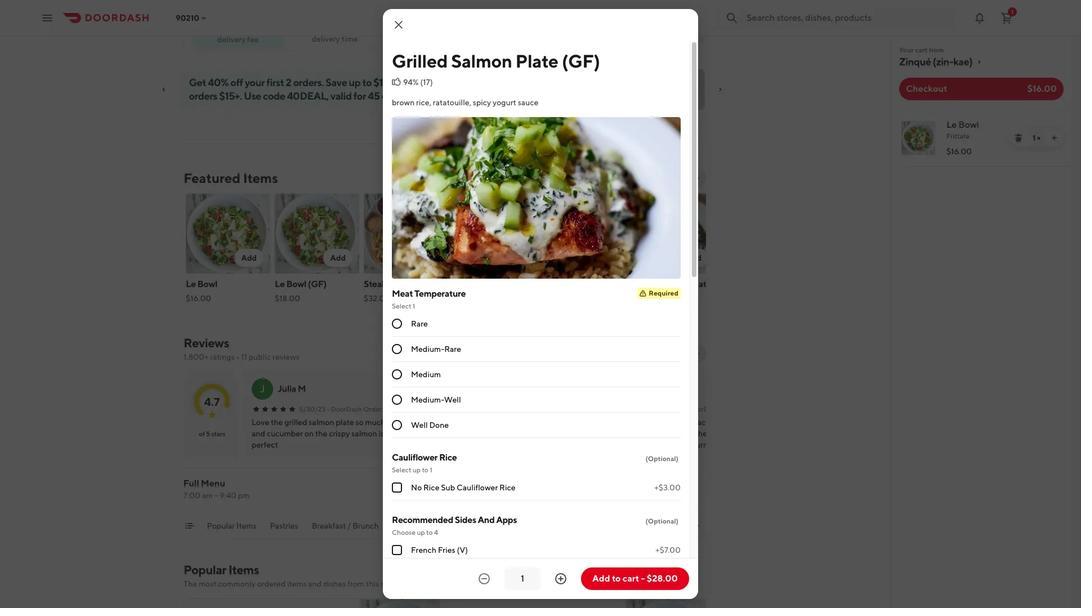 Task type: vqa. For each thing, say whether or not it's contained in the screenshot.


Task type: describe. For each thing, give the bounding box(es) containing it.
(gf) inside le bowl (gf) $18.00
[[308, 279, 327, 289]]

featured items
[[184, 170, 278, 186]]

fee
[[247, 35, 259, 44]]

$32.00
[[364, 294, 390, 303]]

recommended
[[392, 515, 453, 526]]

dessert button
[[685, 520, 712, 538]]

9/29/23
[[477, 405, 503, 413]]

zinqué (zin-kae) link
[[899, 55, 1064, 69]]

orders
[[189, 90, 218, 102]]

(optional) for cauliflower rice
[[646, 455, 679, 463]]

$0.00 delivery fee
[[217, 23, 259, 44]]

1 horizontal spatial cart
[[915, 46, 928, 54]]

beef
[[583, 279, 602, 289]]

next button of carousel image
[[693, 173, 702, 182]]

reviews
[[273, 353, 300, 362]]

1 vertical spatial $16.00
[[947, 147, 972, 156]]

1 button
[[996, 6, 1018, 29]]

Medium-Rare radio
[[392, 344, 402, 354]]

charcuterie & cheese
[[593, 522, 671, 531]]

steak frites image
[[364, 194, 448, 274]]

up inside "get 40% off your first 2 orders. save up to $10 on orders $15+.  use code 40deal, valid for 45 days"
[[349, 77, 361, 88]]

cart inside button
[[623, 573, 639, 584]]

cheese
[[644, 522, 671, 531]]

save
[[326, 77, 347, 88]]

zinqué
[[899, 56, 931, 68]]

use
[[244, 90, 262, 102]]

11
[[241, 353, 247, 362]]

1 vertical spatial le bowl image
[[186, 194, 270, 274]]

grilled for sixth add "button"
[[631, 279, 658, 289]]

0 vertical spatial from
[[929, 46, 944, 54]]

order for j
[[363, 405, 382, 413]]

get 40% off your first 2 orders. save up to $10 on orders $15+.  use code 40deal, valid for 45 days
[[189, 77, 404, 102]]

breakfast / brunch
[[312, 522, 379, 531]]

of 5 stars
[[199, 430, 225, 438]]

2 vertical spatial le bowl image
[[360, 599, 440, 608]]

plates
[[515, 522, 537, 531]]

+$7.00
[[656, 546, 681, 555]]

rice,
[[416, 98, 431, 107]]

salads & bowls button
[[449, 520, 502, 538]]

cara
[[456, 384, 474, 394]]

meat temperature group
[[392, 288, 681, 438]]

store
[[381, 580, 399, 589]]

off
[[231, 77, 243, 88]]

$0.00
[[225, 23, 251, 34]]

to inside the cauliflower rice select up to 1
[[422, 466, 428, 474]]

45
[[368, 90, 380, 102]]

scroll menu navigation right image
[[693, 522, 702, 531]]

1 inside the cauliflower rice select up to 1
[[430, 466, 432, 474]]

1 horizontal spatial well
[[444, 396, 461, 405]]

to inside "get 40% off your first 2 orders. save up to $10 on orders $15+.  use code 40deal, valid for 45 days"
[[363, 77, 372, 88]]

items for featured items
[[243, 170, 278, 186]]

charcuterie
[[593, 522, 636, 531]]

am
[[202, 491, 213, 500]]

get
[[189, 77, 206, 88]]

brown
[[392, 98, 415, 107]]

grass
[[542, 279, 564, 289]]

pastries
[[270, 522, 299, 531]]

le bowl frittata
[[947, 119, 979, 140]]

• for l
[[684, 405, 687, 413]]

spicy
[[473, 98, 491, 107]]

12/25/22
[[655, 405, 683, 413]]

min for 20
[[679, 33, 691, 41]]

items for popular items
[[237, 522, 257, 531]]

$28.00
[[647, 573, 678, 584]]

items for popular items the most commonly ordered items and dishes from this store
[[228, 563, 259, 577]]

reviews
[[184, 336, 229, 350]]

required
[[649, 289, 679, 298]]

doordash for c
[[508, 405, 539, 413]]

popular for popular items the most commonly ordered items and dishes from this store
[[184, 563, 226, 577]]

no
[[411, 483, 422, 492]]

l
[[615, 383, 621, 395]]

select for cauliflower rice
[[392, 466, 411, 474]]

most
[[199, 580, 217, 589]]

20 min radio
[[647, 21, 706, 44]]

full
[[184, 478, 199, 489]]

20 min
[[669, 33, 691, 41]]

rice for cauliflower
[[439, 452, 457, 463]]

×
[[1037, 133, 1041, 142]]

• doordash order for j
[[327, 405, 382, 413]]

yogurt
[[493, 98, 516, 107]]

bowl for (gf)
[[286, 279, 306, 289]]

35
[[321, 24, 332, 34]]

$16.00 inside le bowl $16.00
[[186, 294, 211, 303]]

no rice sub cauliflower rice
[[411, 483, 516, 492]]

stars
[[211, 430, 225, 438]]

min for 35
[[333, 24, 348, 34]]

open menu image
[[41, 11, 54, 25]]

grilled salmon plate (gf) dialog
[[383, 9, 698, 608]]

+$3.00
[[655, 483, 681, 492]]

cara d
[[456, 384, 483, 394]]

grilled salmon plate (gf) image for sixth add "button"
[[631, 194, 715, 274]]

(17)
[[420, 78, 433, 87]]

medium-well
[[411, 396, 461, 405]]

94%
[[403, 78, 419, 87]]

and
[[478, 515, 495, 526]]

9:40
[[220, 491, 237, 500]]

medium- for well
[[411, 396, 444, 405]]

recommended sides and apps choose up to 4
[[392, 515, 517, 537]]

4
[[434, 528, 438, 537]]

from inside popular items the most commonly ordered items and dishes from this store
[[348, 580, 364, 589]]

• doordash order for c
[[504, 405, 559, 413]]

c
[[437, 383, 444, 395]]

brunch
[[353, 522, 379, 531]]

brown rice, ratatouille, spicy yogurt sauce
[[392, 98, 539, 107]]

featured
[[184, 170, 240, 186]]

le for frittata
[[947, 119, 957, 130]]

35 min delivery time
[[312, 24, 358, 43]]

choose
[[392, 528, 416, 537]]

(zin-
[[933, 56, 954, 68]]

1 items, open order cart image
[[1000, 11, 1014, 25]]

pastries button
[[270, 520, 299, 538]]

6 add button from the left
[[679, 249, 709, 267]]

d
[[476, 384, 483, 394]]

grilled for fourth add "button" from left
[[453, 279, 480, 289]]

& for salads & bowls
[[474, 522, 479, 531]]

Item Search search field
[[544, 486, 697, 498]]

1 inside button
[[1012, 8, 1014, 15]]

your
[[899, 46, 914, 54]]

cauliflower rice select up to 1
[[392, 452, 457, 474]]

next image
[[693, 349, 702, 358]]

bowl for frittata
[[959, 119, 979, 130]]

to inside recommended sides and apps choose up to 4
[[426, 528, 433, 537]]

salads & bowls
[[449, 522, 502, 531]]

medium
[[411, 370, 441, 379]]

2
[[286, 77, 292, 88]]

doordash for j
[[331, 405, 362, 413]]

j
[[260, 383, 265, 395]]

items
[[287, 580, 307, 589]]

90210
[[176, 13, 200, 22]]

fries inside grass fed beef burger & fries
[[578, 291, 597, 302]]

m
[[298, 384, 306, 394]]

(gf) inside dialog
[[562, 50, 600, 72]]

3 add button from the left
[[413, 249, 442, 267]]

salmon inside dialog
[[451, 50, 512, 72]]

7:00
[[184, 491, 201, 500]]

1 left ×
[[1033, 133, 1036, 142]]

grilled inside dialog
[[392, 50, 448, 72]]

apps
[[496, 515, 517, 526]]



Task type: locate. For each thing, give the bounding box(es) containing it.
recommended sides and apps group
[[392, 514, 681, 608]]

0 horizontal spatial delivery
[[217, 35, 246, 44]]

- inside add to cart - $28.00 button
[[641, 573, 645, 584]]

1 inside "meat temperature select 1"
[[413, 302, 415, 310]]

order
[[363, 405, 382, 413], [540, 405, 559, 413], [721, 405, 739, 413]]

bowl inside the le bowl frittata
[[959, 119, 979, 130]]

0 horizontal spatial le bowl (gf) image
[[275, 194, 359, 274]]

delivery left time
[[312, 34, 340, 43]]

salads
[[449, 522, 472, 531]]

1 down meat
[[413, 302, 415, 310]]

1 (optional) from the top
[[646, 455, 679, 463]]

plate left the grass
[[513, 279, 534, 289]]

doordash right the '5/30/23'
[[331, 405, 362, 413]]

0 vertical spatial popular
[[207, 522, 235, 531]]

0 horizontal spatial &
[[474, 522, 479, 531]]

select for meat temperature
[[392, 302, 411, 310]]

$16.00 up reviews
[[186, 294, 211, 303]]

1 horizontal spatial rare
[[444, 345, 461, 354]]

Well Done radio
[[392, 420, 402, 430]]

grilled salmon plate (gf) image
[[453, 194, 537, 274], [631, 194, 715, 274]]

popular inside button
[[207, 522, 235, 531]]

• left the 11
[[236, 353, 240, 362]]

meat
[[392, 289, 413, 299]]

bowl inside le bowl $16.00
[[197, 279, 217, 289]]

• doordash order for l
[[684, 405, 739, 413]]

• doordash order right 12/25/22 at the bottom of page
[[684, 405, 739, 413]]

doordash for l
[[689, 405, 720, 413]]

0 horizontal spatial doordash
[[331, 405, 362, 413]]

1 doordash from the left
[[331, 405, 362, 413]]

rice up apps
[[500, 483, 516, 492]]

None checkbox
[[392, 483, 402, 493]]

0 vertical spatial -
[[215, 491, 218, 500]]

1 right notification bell image
[[1012, 8, 1014, 15]]

order for c
[[540, 405, 559, 413]]

0 horizontal spatial well
[[411, 421, 428, 430]]

rare
[[411, 319, 428, 329], [444, 345, 461, 354]]

0 horizontal spatial bowl
[[197, 279, 217, 289]]

90210 button
[[176, 13, 209, 22]]

None checkbox
[[392, 545, 402, 555]]

• doordash order right the '5/30/23'
[[327, 405, 382, 413]]

0 vertical spatial well
[[444, 396, 461, 405]]

Medium-Well radio
[[392, 395, 402, 405]]

$16.00
[[1028, 83, 1057, 94], [947, 147, 972, 156], [186, 294, 211, 303]]

up up for
[[349, 77, 361, 88]]

laura h
[[634, 384, 664, 394]]

popular up most
[[184, 563, 226, 577]]

0 horizontal spatial rare
[[411, 319, 428, 329]]

3 doordash from the left
[[689, 405, 720, 413]]

grilled salmon plate (gf) image for fourth add "button" from left
[[453, 194, 537, 274]]

up inside the cauliflower rice select up to 1
[[413, 466, 421, 474]]

1 vertical spatial le bowl (gf) image
[[626, 599, 706, 608]]

remove item from cart image
[[1014, 133, 1023, 142]]

1 horizontal spatial from
[[929, 46, 944, 54]]

40%
[[208, 77, 229, 88]]

2 horizontal spatial $16.00
[[1028, 83, 1057, 94]]

kae)
[[954, 56, 973, 68]]

le bowl $16.00
[[186, 279, 217, 303]]

0 horizontal spatial le
[[186, 279, 196, 289]]

0 horizontal spatial min
[[333, 24, 348, 34]]

2 horizontal spatial le bowl image
[[902, 121, 936, 155]]

2 add button from the left
[[324, 249, 353, 267]]

cauliflower up no
[[392, 452, 438, 463]]

featured items heading
[[184, 169, 278, 187]]

to left $28.00
[[612, 573, 621, 584]]

0 vertical spatial le bowl image
[[902, 121, 936, 155]]

0 vertical spatial fries
[[578, 291, 597, 302]]

time
[[342, 34, 358, 43]]

ratings
[[210, 353, 235, 362]]

1
[[1012, 8, 1014, 15], [1033, 133, 1036, 142], [413, 302, 415, 310], [430, 466, 432, 474]]

popular items button
[[207, 520, 257, 538]]

doordash
[[331, 405, 362, 413], [508, 405, 539, 413], [689, 405, 720, 413]]

medium- down c
[[411, 396, 444, 405]]

select inside the cauliflower rice select up to 1
[[392, 466, 411, 474]]

from
[[929, 46, 944, 54], [348, 580, 364, 589]]

0 horizontal spatial grilled salmon plate (gf) image
[[453, 194, 537, 274]]

cart
[[915, 46, 928, 54], [623, 573, 639, 584]]

plate inside dialog
[[516, 50, 558, 72]]

items right featured
[[243, 170, 278, 186]]

sub
[[441, 483, 455, 492]]

(optional) up +$3.00
[[646, 455, 679, 463]]

• inside the reviews 1,800+ ratings • 11 public reviews
[[236, 353, 240, 362]]

add inside button
[[593, 573, 610, 584]]

• right 9/29/23
[[504, 405, 507, 413]]

1 vertical spatial cart
[[623, 573, 639, 584]]

none checkbox inside recommended sides and apps group
[[392, 545, 402, 555]]

first
[[267, 77, 284, 88]]

le for le bowl (gf)
[[275, 279, 285, 289]]

1 horizontal spatial bowl
[[286, 279, 306, 289]]

0 horizontal spatial $16.00
[[186, 294, 211, 303]]

up up no
[[413, 466, 421, 474]]

1 up no rice sub cauliflower rice
[[430, 466, 432, 474]]

le inside le bowl (gf) $18.00
[[275, 279, 285, 289]]

(v)
[[457, 546, 468, 555]]

cauliflower right sub
[[457, 483, 498, 492]]

add
[[241, 253, 257, 262], [330, 253, 346, 262], [419, 253, 435, 262], [508, 253, 524, 262], [597, 253, 613, 262], [686, 253, 702, 262], [593, 573, 610, 584]]

ordered
[[257, 580, 286, 589]]

days
[[382, 90, 402, 102]]

menu
[[201, 478, 226, 489]]

le bowl image
[[902, 121, 936, 155], [186, 194, 270, 274], [360, 599, 440, 608]]

popular down "9:40"
[[207, 522, 235, 531]]

add to cart - $28.00
[[593, 573, 678, 584]]

2 horizontal spatial bowl
[[959, 119, 979, 130]]

1 vertical spatial medium-
[[411, 396, 444, 405]]

• for c
[[504, 405, 507, 413]]

5 add button from the left
[[590, 249, 620, 267]]

• right 12/25/22 at the bottom of page
[[684, 405, 687, 413]]

public
[[249, 353, 271, 362]]

plate up the sauce
[[516, 50, 558, 72]]

(optional) inside recommended sides and apps group
[[646, 517, 679, 526]]

to left $10
[[363, 77, 372, 88]]

le for le bowl
[[186, 279, 196, 289]]

select up no
[[392, 466, 411, 474]]

to up no rice sub cauliflower rice
[[422, 466, 428, 474]]

1 horizontal spatial le bowl (gf) image
[[626, 599, 706, 608]]

Rare radio
[[392, 319, 402, 329]]

2 doordash from the left
[[508, 405, 539, 413]]

2 delivery from the left
[[217, 35, 246, 44]]

plates button
[[515, 520, 537, 538]]

decrease quantity by 1 image
[[478, 572, 491, 586]]

0 horizontal spatial from
[[348, 580, 364, 589]]

- left $28.00
[[641, 573, 645, 584]]

1 horizontal spatial le bowl image
[[360, 599, 440, 608]]

well left 'done'
[[411, 421, 428, 430]]

1 horizontal spatial $16.00
[[947, 147, 972, 156]]

fries
[[578, 291, 597, 302], [438, 546, 455, 555]]

1 horizontal spatial order
[[540, 405, 559, 413]]

1 vertical spatial cauliflower
[[457, 483, 498, 492]]

done
[[429, 421, 449, 430]]

3 order from the left
[[721, 405, 739, 413]]

& inside button
[[474, 522, 479, 531]]

0 vertical spatial rare
[[411, 319, 428, 329]]

close grilled salmon plate (gf) image
[[392, 18, 406, 32]]

2 vertical spatial up
[[417, 528, 425, 537]]

2 (optional) from the top
[[646, 517, 679, 526]]

le bowl image down the featured items heading
[[186, 194, 270, 274]]

1 horizontal spatial min
[[679, 33, 691, 41]]

1 medium- from the top
[[411, 345, 444, 354]]

from up the zinqué (zin-kae)
[[929, 46, 944, 54]]

2 vertical spatial items
[[228, 563, 259, 577]]

(gf)
[[562, 50, 600, 72], [308, 279, 327, 289], [453, 291, 472, 302], [631, 291, 649, 302]]

le bowl (gf) image
[[275, 194, 359, 274], [626, 599, 706, 608]]

doordash right 9/29/23
[[508, 405, 539, 413]]

2 horizontal spatial order
[[721, 405, 739, 413]]

cauliflower rice group
[[392, 452, 681, 501]]

1 select from the top
[[392, 302, 411, 310]]

min right 35
[[333, 24, 348, 34]]

none checkbox inside cauliflower rice group
[[392, 483, 402, 493]]

items up 'commonly'
[[228, 563, 259, 577]]

bowls
[[480, 522, 502, 531]]

add one to cart image
[[1050, 133, 1059, 142]]

- right am
[[215, 491, 218, 500]]

items inside heading
[[243, 170, 278, 186]]

• for j
[[327, 405, 330, 413]]

& down fed
[[571, 291, 576, 302]]

rice for no
[[424, 483, 440, 492]]

previous button of carousel image
[[670, 173, 679, 182]]

• right the '5/30/23'
[[327, 405, 330, 413]]

julia m
[[278, 384, 306, 394]]

1 vertical spatial fries
[[438, 546, 455, 555]]

2 grilled salmon plate (gf) image from the left
[[631, 194, 715, 274]]

from left "this"
[[348, 580, 364, 589]]

sandwiches button
[[393, 520, 435, 538]]

(optional) for recommended sides and apps
[[646, 517, 679, 526]]

1 ×
[[1033, 133, 1041, 142]]

temperature
[[415, 289, 466, 299]]

4.7
[[204, 395, 220, 408]]

le inside the le bowl frittata
[[947, 119, 957, 130]]

to inside button
[[612, 573, 621, 584]]

sides
[[455, 515, 476, 526]]

$18.00
[[275, 294, 300, 303]]

cart left $28.00
[[623, 573, 639, 584]]

0 vertical spatial $16.00
[[1028, 83, 1057, 94]]

popular items
[[207, 522, 257, 531]]

bowl for $16.00
[[197, 279, 217, 289]]

plate
[[516, 50, 558, 72], [513, 279, 534, 289], [691, 279, 711, 289]]

bowl inside le bowl (gf) $18.00
[[286, 279, 306, 289]]

delivery inside $0.00 delivery fee
[[217, 35, 246, 44]]

items inside button
[[237, 522, 257, 531]]

Current quantity is 1 number field
[[511, 573, 534, 585]]

medium- up medium
[[411, 345, 444, 354]]

2 horizontal spatial &
[[637, 522, 642, 531]]

rice up sub
[[439, 452, 457, 463]]

1 horizontal spatial doordash
[[508, 405, 539, 413]]

0 vertical spatial le bowl (gf) image
[[275, 194, 359, 274]]

2 horizontal spatial • doordash order
[[684, 405, 739, 413]]

- inside full menu 7:00 am - 9:40 pm
[[215, 491, 218, 500]]

1 horizontal spatial cauliflower
[[457, 483, 498, 492]]

& left bowls
[[474, 522, 479, 531]]

0 horizontal spatial cauliflower
[[392, 452, 438, 463]]

fries inside recommended sides and apps group
[[438, 546, 455, 555]]

grass fed beef burger & fries
[[542, 279, 602, 302]]

plate right "required"
[[691, 279, 711, 289]]

0 horizontal spatial order
[[363, 405, 382, 413]]

notification bell image
[[973, 11, 987, 25]]

1 horizontal spatial &
[[571, 291, 576, 302]]

40deal,
[[287, 90, 329, 102]]

rice
[[439, 452, 457, 463], [424, 483, 440, 492], [500, 483, 516, 492]]

2 vertical spatial $16.00
[[186, 294, 211, 303]]

1 horizontal spatial le
[[275, 279, 285, 289]]

delivery down the '$0.00'
[[217, 35, 246, 44]]

1 vertical spatial from
[[348, 580, 364, 589]]

code
[[263, 90, 286, 102]]

0 horizontal spatial • doordash order
[[327, 405, 382, 413]]

& left cheese
[[637, 522, 642, 531]]

rare up cara
[[444, 345, 461, 354]]

1 horizontal spatial grilled salmon plate (gf) image
[[631, 194, 715, 274]]

select down meat
[[392, 302, 411, 310]]

5
[[206, 430, 210, 438]]

up
[[349, 77, 361, 88], [413, 466, 421, 474], [417, 528, 425, 537]]

medium- for rare
[[411, 345, 444, 354]]

items
[[243, 170, 278, 186], [237, 522, 257, 531], [228, 563, 259, 577]]

select promotional banner element
[[429, 110, 461, 130]]

meat temperature select 1
[[392, 289, 466, 310]]

rare right rare radio
[[411, 319, 428, 329]]

3 • doordash order from the left
[[684, 405, 739, 413]]

2 order from the left
[[540, 405, 559, 413]]

sauce
[[518, 98, 539, 107]]

fries left (v)
[[438, 546, 455, 555]]

0 horizontal spatial fries
[[438, 546, 455, 555]]

$16.00 down frittata
[[947, 147, 972, 156]]

popular items the most commonly ordered items and dishes from this store
[[184, 563, 399, 589]]

2 medium- from the top
[[411, 396, 444, 405]]

0 vertical spatial up
[[349, 77, 361, 88]]

to left the 4
[[426, 528, 433, 537]]

1 delivery from the left
[[312, 34, 340, 43]]

• doordash order right 9/29/23
[[504, 405, 559, 413]]

popular for popular items
[[207, 522, 235, 531]]

1 vertical spatial popular
[[184, 563, 226, 577]]

(optional) inside cauliflower rice group
[[646, 455, 679, 463]]

the
[[184, 580, 197, 589]]

items inside popular items the most commonly ordered items and dishes from this store
[[228, 563, 259, 577]]

le bowl (gf) $18.00
[[275, 279, 327, 303]]

1 horizontal spatial -
[[641, 573, 645, 584]]

julia
[[278, 384, 296, 394]]

cart up zinqué
[[915, 46, 928, 54]]

le bowl image left frittata
[[902, 121, 936, 155]]

increase quantity by 1 image
[[554, 572, 568, 586]]

20
[[669, 33, 678, 41]]

doordash right 12/25/22 at the bottom of page
[[689, 405, 720, 413]]

0 vertical spatial items
[[243, 170, 278, 186]]

up down recommended
[[417, 528, 425, 537]]

0 horizontal spatial le bowl image
[[186, 194, 270, 274]]

1 horizontal spatial delivery
[[312, 34, 340, 43]]

0 vertical spatial cart
[[915, 46, 928, 54]]

french fries (v)
[[411, 546, 468, 555]]

grilled salmon plate (gf) inside dialog
[[392, 50, 600, 72]]

charcuterie & cheese button
[[593, 520, 671, 538]]

zinqué (zin-kae)
[[899, 56, 973, 68]]

1 horizontal spatial fries
[[578, 291, 597, 302]]

select inside "meat temperature select 1"
[[392, 302, 411, 310]]

popular inside popular items the most commonly ordered items and dishes from this store
[[184, 563, 226, 577]]

0 horizontal spatial grilled
[[392, 50, 448, 72]]

sandwiches
[[393, 522, 435, 531]]

for
[[354, 90, 366, 102]]

0 horizontal spatial cart
[[623, 573, 639, 584]]

& inside 'button'
[[637, 522, 642, 531]]

94% (17)
[[403, 78, 433, 87]]

french
[[411, 546, 436, 555]]

and
[[308, 580, 322, 589]]

0 vertical spatial cauliflower
[[392, 452, 438, 463]]

le bowl image down store
[[360, 599, 440, 608]]

1 horizontal spatial grilled
[[453, 279, 480, 289]]

well
[[444, 396, 461, 405], [411, 421, 428, 430]]

rice inside the cauliflower rice select up to 1
[[439, 452, 457, 463]]

min right 20
[[679, 33, 691, 41]]

$15+.
[[219, 90, 242, 102]]

2 horizontal spatial doordash
[[689, 405, 720, 413]]

1 vertical spatial select
[[392, 466, 411, 474]]

cauliflower inside the cauliflower rice select up to 1
[[392, 452, 438, 463]]

burger
[[542, 291, 569, 302]]

rice right no
[[424, 483, 440, 492]]

items down pm
[[237, 522, 257, 531]]

1 vertical spatial (optional)
[[646, 517, 679, 526]]

0 horizontal spatial -
[[215, 491, 218, 500]]

& inside grass fed beef burger & fries
[[571, 291, 576, 302]]

1 order from the left
[[363, 405, 382, 413]]

/
[[348, 522, 351, 531]]

0 vertical spatial select
[[392, 302, 411, 310]]

full menu 7:00 am - 9:40 pm
[[184, 478, 250, 500]]

(optional) up +$7.00
[[646, 517, 679, 526]]

grass fed beef burger & fries image
[[542, 194, 626, 274]]

2 select from the top
[[392, 466, 411, 474]]

laura
[[634, 384, 656, 394]]

1 horizontal spatial • doordash order
[[504, 405, 559, 413]]

2 horizontal spatial le
[[947, 119, 957, 130]]

1 vertical spatial well
[[411, 421, 428, 430]]

1 add button from the left
[[235, 249, 264, 267]]

2 • doordash order from the left
[[504, 405, 559, 413]]

$16.00 up ×
[[1028, 83, 1057, 94]]

min inside "20 min" option
[[679, 33, 691, 41]]

1 vertical spatial items
[[237, 522, 257, 531]]

& for charcuterie & cheese
[[637, 522, 642, 531]]

2 horizontal spatial grilled
[[631, 279, 658, 289]]

medium-rare
[[411, 345, 461, 354]]

ratatouille,
[[433, 98, 471, 107]]

pm
[[238, 491, 250, 500]]

1 vertical spatial -
[[641, 573, 645, 584]]

0 vertical spatial (optional)
[[646, 455, 679, 463]]

up inside recommended sides and apps choose up to 4
[[417, 528, 425, 537]]

1 vertical spatial rare
[[444, 345, 461, 354]]

4 add button from the left
[[502, 249, 531, 267]]

1 grilled salmon plate (gf) image from the left
[[453, 194, 537, 274]]

0 vertical spatial medium-
[[411, 345, 444, 354]]

fries down beef
[[578, 291, 597, 302]]

min inside 35 min delivery time
[[333, 24, 348, 34]]

order for l
[[721, 405, 739, 413]]

well down cara
[[444, 396, 461, 405]]

le inside le bowl $16.00
[[186, 279, 196, 289]]

delivery inside 35 min delivery time
[[312, 34, 340, 43]]

1 vertical spatial up
[[413, 466, 421, 474]]

1 • doordash order from the left
[[327, 405, 382, 413]]

Medium radio
[[392, 370, 402, 380]]

add to cart - $28.00 button
[[581, 568, 689, 590]]



